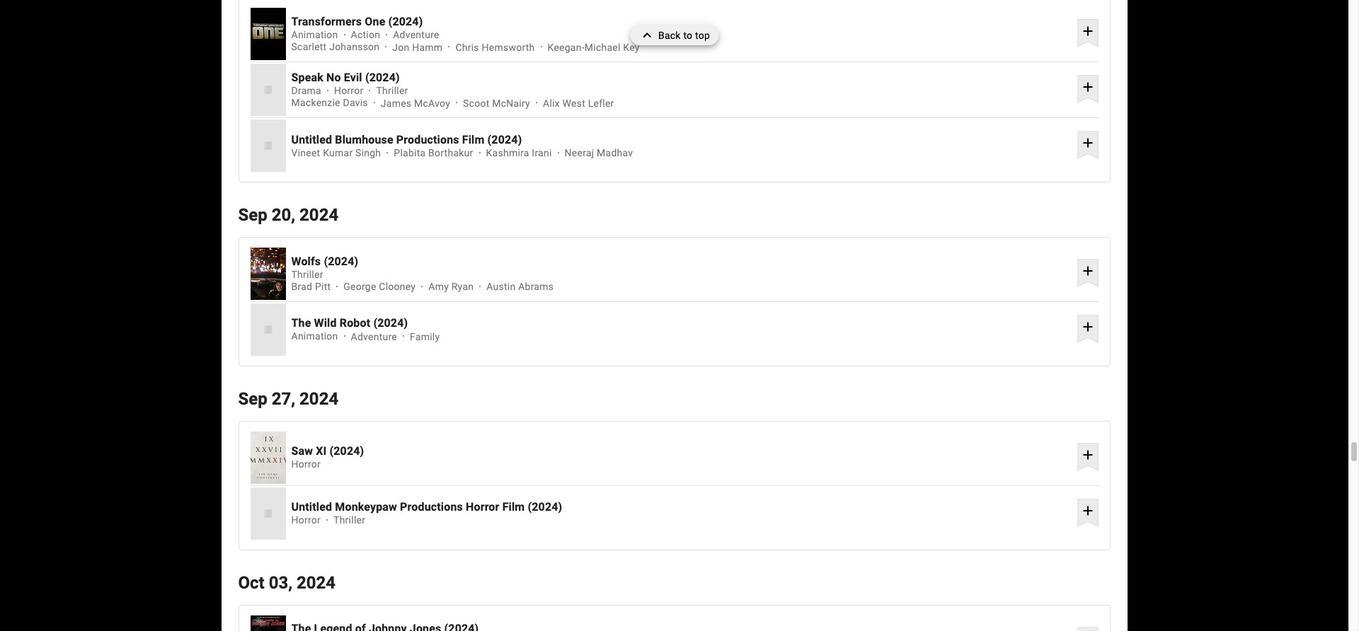 Task type: locate. For each thing, give the bounding box(es) containing it.
1 movie image from the top
[[262, 84, 274, 96]]

2024 right 27,
[[300, 390, 339, 409]]

thriller down monkeypaw
[[334, 515, 366, 527]]

chris
[[456, 41, 479, 53]]

productions right monkeypaw
[[400, 501, 463, 514]]

adventure down robot
[[351, 331, 397, 343]]

4 group from the top
[[250, 248, 286, 300]]

1 add image from the top
[[1080, 23, 1097, 40]]

0 vertical spatial untitled
[[291, 133, 332, 146]]

2 sep from the top
[[238, 390, 268, 409]]

jon hamm
[[393, 41, 443, 53]]

no
[[326, 71, 341, 84]]

0 vertical spatial productions
[[396, 133, 459, 146]]

mcavoy
[[414, 97, 450, 109]]

1 untitled from the top
[[291, 133, 332, 146]]

2024 for sep 27, 2024
[[300, 390, 339, 409]]

wolfs
[[291, 255, 321, 268]]

2 group from the top
[[250, 64, 286, 116]]

evil
[[344, 71, 362, 84]]

2024 right the 20,
[[300, 206, 339, 225]]

3 movie image from the top
[[262, 324, 274, 336]]

group left drama
[[250, 64, 286, 116]]

(2024)
[[389, 15, 423, 28], [365, 71, 400, 84], [488, 133, 522, 146], [324, 255, 359, 268], [374, 317, 408, 330], [330, 445, 364, 458], [528, 501, 563, 514]]

1 sep from the top
[[238, 206, 268, 225]]

animation down wild
[[291, 331, 338, 343]]

add to watchlist image
[[1078, 627, 1099, 632]]

3 add image from the top
[[1080, 503, 1097, 520]]

add image
[[1080, 23, 1097, 40], [1080, 135, 1097, 152], [1080, 263, 1097, 280], [1080, 319, 1097, 336]]

2024
[[300, 206, 339, 225], [300, 390, 339, 409], [297, 574, 336, 593]]

0 vertical spatial 2024
[[300, 206, 339, 225]]

johansson
[[329, 41, 380, 53]]

movie image for the
[[262, 324, 274, 336]]

film
[[462, 133, 485, 146], [503, 501, 525, 514]]

1 vertical spatial untitled
[[291, 501, 332, 514]]

2 vertical spatial thriller
[[334, 515, 366, 527]]

group left the
[[250, 304, 286, 356]]

untitled
[[291, 133, 332, 146], [291, 501, 332, 514]]

movie image left drama
[[262, 84, 274, 96]]

thriller up brad pitt
[[291, 269, 323, 280]]

1 vertical spatial film
[[503, 501, 525, 514]]

expand less image
[[639, 25, 659, 45]]

2 untitled from the top
[[291, 501, 332, 514]]

blumhouse
[[335, 133, 394, 146]]

group left saw at left bottom
[[250, 432, 286, 484]]

2 animation from the top
[[291, 331, 338, 343]]

one
[[365, 15, 386, 28]]

monkeypaw
[[335, 501, 397, 514]]

animation
[[291, 29, 338, 41], [291, 331, 338, 343]]

pitt
[[315, 281, 331, 293]]

movie image left the
[[262, 324, 274, 336]]

0 vertical spatial sep
[[238, 206, 268, 225]]

saw xi (2024) image
[[250, 432, 286, 484]]

group left brad
[[250, 248, 286, 300]]

group for wolfs (2024)
[[250, 248, 286, 300]]

sep left the 20,
[[238, 206, 268, 225]]

6 group from the top
[[250, 432, 286, 484]]

4 add image from the top
[[1080, 319, 1097, 336]]

robot
[[340, 317, 371, 330]]

7 group from the top
[[250, 488, 286, 540]]

transformers: rise of the beasts (2023) image
[[250, 8, 286, 60]]

animation for the
[[291, 331, 338, 343]]

1 vertical spatial adventure
[[351, 331, 397, 343]]

2 vertical spatial movie image
[[262, 324, 274, 336]]

1 add image from the top
[[1080, 79, 1097, 96]]

2 movie image from the top
[[262, 140, 274, 152]]

abrams
[[519, 281, 554, 293]]

1 vertical spatial 2024
[[300, 390, 339, 409]]

scarlett
[[291, 41, 327, 53]]

2024 right 03,
[[297, 574, 336, 593]]

mackenzie
[[291, 97, 340, 109]]

1 group from the top
[[250, 8, 286, 60]]

(2024) inside wolfs (2024) thriller
[[324, 255, 359, 268]]

thriller up james
[[376, 85, 408, 96]]

0 horizontal spatial thriller
[[291, 269, 323, 280]]

sep left 27,
[[238, 390, 268, 409]]

transformers
[[291, 15, 362, 28]]

2 horizontal spatial thriller
[[376, 85, 408, 96]]

adventure
[[393, 29, 440, 41], [351, 331, 397, 343]]

the wild robot (2024)
[[291, 317, 408, 330]]

saw
[[291, 445, 313, 458]]

davis
[[343, 97, 368, 109]]

movie image left vineet on the left
[[262, 140, 274, 152]]

austin abrams
[[487, 281, 554, 293]]

wolfs (2024) image
[[250, 248, 286, 300]]

oct 03, 2024
[[238, 574, 336, 593]]

vineet
[[291, 147, 320, 159]]

movie image
[[262, 84, 274, 96], [262, 140, 274, 152], [262, 324, 274, 336]]

horror
[[334, 85, 364, 96], [291, 459, 321, 471], [466, 501, 500, 514], [291, 515, 321, 527]]

hamm
[[412, 41, 443, 53]]

top
[[695, 30, 710, 41]]

0 vertical spatial add image
[[1080, 79, 1097, 96]]

productions up plabita borthakur
[[396, 133, 459, 146]]

0 horizontal spatial film
[[462, 133, 485, 146]]

1 vertical spatial movie image
[[262, 140, 274, 152]]

0 vertical spatial adventure
[[393, 29, 440, 41]]

back to top
[[659, 30, 710, 41]]

mackenzie davis
[[291, 97, 368, 109]]

george clooney
[[344, 281, 416, 293]]

3 group from the top
[[250, 120, 286, 172]]

0 vertical spatial animation
[[291, 29, 338, 41]]

1 animation from the top
[[291, 29, 338, 41]]

animation up scarlett
[[291, 29, 338, 41]]

group for transformers one (2024)
[[250, 8, 286, 60]]

the
[[291, 317, 311, 330]]

add image for untitled monkeypaw productions horror film (2024)
[[1080, 503, 1097, 520]]

2 add image from the top
[[1080, 447, 1097, 464]]

amy ryan
[[429, 281, 474, 293]]

animation for transformers
[[291, 29, 338, 41]]

0 vertical spatial film
[[462, 133, 485, 146]]

1 vertical spatial sep
[[238, 390, 268, 409]]

movie image
[[262, 508, 274, 520]]

add image
[[1080, 79, 1097, 96], [1080, 447, 1097, 464], [1080, 503, 1097, 520]]

productions for monkeypaw
[[400, 501, 463, 514]]

keegan-
[[548, 41, 585, 53]]

the legend of johnny jones (2024) image
[[250, 616, 286, 632]]

speak no evil (2024)
[[291, 71, 400, 84]]

group left scarlett
[[250, 8, 286, 60]]

group for speak no evil (2024)
[[250, 64, 286, 116]]

mcnairy
[[492, 97, 530, 109]]

transformers one (2024) button
[[291, 15, 1072, 28]]

1 vertical spatial thriller
[[291, 269, 323, 280]]

2 vertical spatial add image
[[1080, 503, 1097, 520]]

untitled up vineet on the left
[[291, 133, 332, 146]]

1 vertical spatial animation
[[291, 331, 338, 343]]

03,
[[269, 574, 293, 593]]

5 group from the top
[[250, 304, 286, 356]]

ryan
[[452, 281, 474, 293]]

1 vertical spatial add image
[[1080, 447, 1097, 464]]

adventure up jon hamm
[[393, 29, 440, 41]]

0 vertical spatial movie image
[[262, 84, 274, 96]]

group
[[250, 8, 286, 60], [250, 64, 286, 116], [250, 120, 286, 172], [250, 248, 286, 300], [250, 304, 286, 356], [250, 432, 286, 484], [250, 488, 286, 540], [250, 616, 286, 632]]

thriller
[[376, 85, 408, 96], [291, 269, 323, 280], [334, 515, 366, 527]]

group down saw xi (2024) image
[[250, 488, 286, 540]]

1 vertical spatial productions
[[400, 501, 463, 514]]

group left vineet on the left
[[250, 120, 286, 172]]

2 vertical spatial 2024
[[297, 574, 336, 593]]

2 add image from the top
[[1080, 135, 1097, 152]]

27,
[[272, 390, 295, 409]]

untitled right movie image
[[291, 501, 332, 514]]

add image for transformers one (2024)
[[1080, 23, 1097, 40]]

group down 03,
[[250, 616, 286, 632]]

transformers one (2024)
[[291, 15, 423, 28]]

productions
[[396, 133, 459, 146], [400, 501, 463, 514]]

chris hemsworth
[[456, 41, 535, 53]]

sep
[[238, 206, 268, 225], [238, 390, 268, 409]]

untitled blumhouse productions film (2024) button
[[291, 133, 1072, 146]]

kashmira irani
[[486, 147, 552, 159]]

irani
[[532, 147, 552, 159]]



Task type: describe. For each thing, give the bounding box(es) containing it.
untitled blumhouse productions film (2024)
[[291, 133, 522, 146]]

speak
[[291, 71, 324, 84]]

key
[[623, 41, 640, 53]]

the wild robot (2024) button
[[291, 317, 1072, 330]]

wolfs (2024) thriller
[[291, 255, 359, 280]]

sep 20, 2024
[[238, 206, 339, 225]]

group for saw xi (2024)
[[250, 432, 286, 484]]

productions for blumhouse
[[396, 133, 459, 146]]

brad pitt
[[291, 281, 331, 293]]

add image for the wild robot (2024)
[[1080, 319, 1097, 336]]

add image for speak no evil (2024)
[[1080, 79, 1097, 96]]

james mcavoy
[[381, 97, 450, 109]]

hemsworth
[[482, 41, 535, 53]]

west
[[563, 97, 586, 109]]

thriller inside wolfs (2024) thriller
[[291, 269, 323, 280]]

lefler
[[588, 97, 614, 109]]

austin
[[487, 281, 516, 293]]

keegan-michael key
[[548, 41, 640, 53]]

alix
[[543, 97, 560, 109]]

xi
[[316, 445, 327, 458]]

untitled monkeypaw productions horror film (2024) button
[[291, 501, 1072, 514]]

to
[[684, 30, 693, 41]]

movie image for untitled
[[262, 140, 274, 152]]

3 add image from the top
[[1080, 263, 1097, 280]]

horror inside 'saw xi (2024) horror'
[[291, 459, 321, 471]]

george
[[344, 281, 377, 293]]

sep for sep 20, 2024
[[238, 206, 268, 225]]

back to top button
[[630, 25, 719, 45]]

back
[[659, 30, 681, 41]]

scoot mcnairy
[[463, 97, 530, 109]]

0 vertical spatial thriller
[[376, 85, 408, 96]]

drama
[[291, 85, 321, 96]]

20,
[[272, 206, 295, 225]]

plabita
[[394, 147, 426, 159]]

1 horizontal spatial film
[[503, 501, 525, 514]]

borthakur
[[429, 147, 473, 159]]

2024 for sep 20, 2024
[[300, 206, 339, 225]]

family
[[410, 331, 440, 343]]

movie image for speak
[[262, 84, 274, 96]]

amy
[[429, 281, 449, 293]]

alix west lefler
[[543, 97, 614, 109]]

saw xi (2024) button
[[291, 445, 1072, 458]]

plabita borthakur
[[394, 147, 473, 159]]

add image for untitled blumhouse productions film (2024)
[[1080, 135, 1097, 152]]

kumar
[[323, 147, 353, 159]]

scoot
[[463, 97, 490, 109]]

group for untitled monkeypaw productions horror film (2024)
[[250, 488, 286, 540]]

neeraj
[[565, 147, 594, 159]]

action
[[351, 29, 380, 41]]

untitled for untitled monkeypaw productions horror film (2024)
[[291, 501, 332, 514]]

group for the wild robot (2024)
[[250, 304, 286, 356]]

michael
[[585, 41, 621, 53]]

madhav
[[597, 147, 633, 159]]

untitled for untitled blumhouse productions film (2024)
[[291, 133, 332, 146]]

(2024) inside 'saw xi (2024) horror'
[[330, 445, 364, 458]]

sep for sep 27, 2024
[[238, 390, 268, 409]]

untitled monkeypaw productions horror film (2024)
[[291, 501, 563, 514]]

brad
[[291, 281, 312, 293]]

neeraj madhav
[[565, 147, 633, 159]]

1 horizontal spatial thriller
[[334, 515, 366, 527]]

wolfs (2024) button
[[291, 255, 1072, 268]]

scarlett johansson
[[291, 41, 380, 53]]

speak no evil (2024) button
[[291, 71, 1072, 84]]

james
[[381, 97, 412, 109]]

jon
[[393, 41, 410, 53]]

sep 27, 2024
[[238, 390, 339, 409]]

8 group from the top
[[250, 616, 286, 632]]

saw xi (2024) horror
[[291, 445, 364, 471]]

2024 for oct 03, 2024
[[297, 574, 336, 593]]

clooney
[[379, 281, 416, 293]]

wild
[[314, 317, 337, 330]]

group for untitled blumhouse productions film (2024)
[[250, 120, 286, 172]]

singh
[[356, 147, 381, 159]]

vineet kumar singh
[[291, 147, 381, 159]]

kashmira
[[486, 147, 529, 159]]

oct
[[238, 574, 265, 593]]



Task type: vqa. For each thing, say whether or not it's contained in the screenshot.
CHRIS
yes



